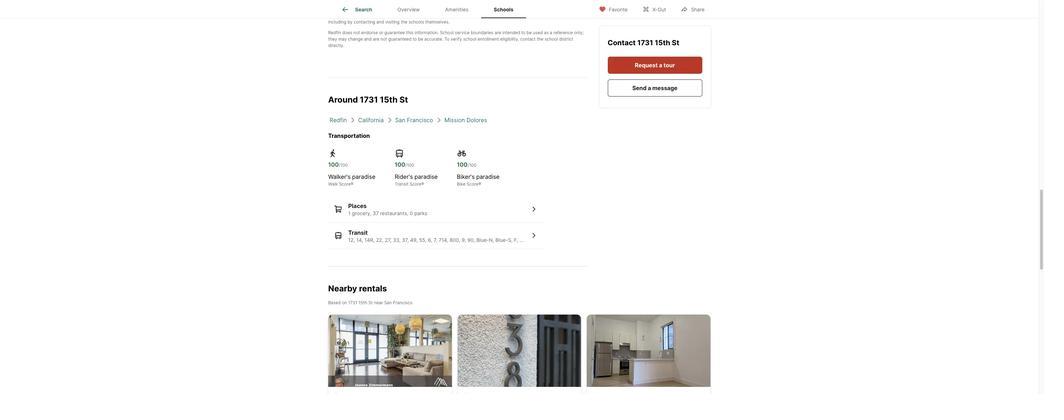 Task type: locate. For each thing, give the bounding box(es) containing it.
endorse
[[362, 30, 378, 35]]

greatschools up districts,
[[553, 7, 580, 12]]

to
[[480, 13, 484, 18], [522, 30, 526, 35], [413, 37, 417, 42]]

1 vertical spatial by
[[348, 19, 353, 25]]

x-out button
[[637, 2, 673, 16]]

or inside first step, and conduct their own investigation to determine their desired schools or school districts, including by contacting and visiting the schools themselves.
[[550, 13, 555, 18]]

1731
[[638, 39, 654, 47], [360, 95, 378, 105], [349, 301, 358, 306]]

0 vertical spatial san
[[395, 117, 406, 124]]

1 vertical spatial 1731
[[360, 95, 378, 105]]

1 vertical spatial as
[[545, 30, 549, 35]]

2 greatschools from the left
[[553, 7, 580, 12]]

100 /100 for rider's
[[395, 161, 415, 169]]

ratings
[[361, 13, 375, 18]]

3 paradise from the left
[[477, 174, 500, 181]]

1 horizontal spatial their
[[507, 13, 516, 18]]

1 horizontal spatial school
[[440, 30, 454, 35]]

by inside first step, and conduct their own investigation to determine their desired schools or school districts, including by contacting and visiting the schools themselves.
[[348, 19, 353, 25]]

2 score from the left
[[410, 182, 422, 187]]

data
[[343, 7, 352, 12]]

1 horizontal spatial 100 /100
[[395, 161, 415, 169]]

1 horizontal spatial 1731
[[360, 95, 378, 105]]

® inside biker's paradise bike score ®
[[479, 182, 482, 187]]

as right used
[[545, 30, 549, 35]]

1 horizontal spatial the
[[537, 37, 544, 42]]

0 vertical spatial redfin
[[464, 7, 476, 12]]

15th up california link
[[380, 95, 398, 105]]

guaranteed
[[389, 37, 412, 42]]

to inside guaranteed to be accurate. to verify school enrollment eligibility, contact the school district directly.
[[413, 37, 417, 42]]

15th for around 1731 15th st
[[380, 95, 398, 105]]

1 /100 from the left
[[339, 163, 348, 168]]

100 /100 up rider's
[[395, 161, 415, 169]]

1 horizontal spatial are
[[495, 30, 501, 35]]

2 100 from the left
[[395, 161, 406, 169]]

2 vertical spatial 15th
[[359, 301, 368, 306]]

the
[[401, 19, 408, 25], [537, 37, 544, 42]]

1 horizontal spatial not
[[381, 37, 387, 42]]

0 horizontal spatial their
[[433, 13, 442, 18]]

0 vertical spatial 15th
[[656, 39, 671, 47]]

2 horizontal spatial to
[[522, 30, 526, 35]]

1 horizontal spatial greatschools
[[553, 7, 580, 12]]

1 vertical spatial not
[[381, 37, 387, 42]]

100 up rider's
[[395, 161, 406, 169]]

3 ® from the left
[[479, 182, 482, 187]]

1 vertical spatial transit
[[348, 229, 368, 237]]

100 up walker's
[[329, 161, 339, 169]]

paradise inside biker's paradise bike score ®
[[477, 174, 500, 181]]

1 score from the left
[[339, 182, 351, 187]]

0 vertical spatial to
[[480, 13, 484, 18]]

3 /100 from the left
[[468, 163, 477, 168]]

photo of 3626 17th st, san francisco, ca 94114 image
[[587, 315, 711, 388]]

california
[[359, 117, 384, 124]]

does
[[343, 30, 353, 35]]

a inside button
[[660, 62, 663, 69]]

100 for biker's
[[457, 161, 468, 169]]

1 horizontal spatial st
[[400, 95, 408, 105]]

to down "this"
[[413, 37, 417, 42]]

bike
[[457, 182, 466, 187]]

school for service
[[440, 30, 454, 35]]

including
[[328, 19, 347, 25]]

2 vertical spatial redfin
[[330, 117, 347, 124]]

to inside school service boundaries are intended to be used as a reference only; they may change and are not
[[522, 30, 526, 35]]

overview tab
[[385, 1, 433, 18]]

1 horizontal spatial schools
[[534, 13, 549, 18]]

contacting
[[354, 19, 376, 25]]

district
[[560, 37, 574, 42]]

are down endorse
[[373, 37, 380, 42]]

x-out
[[653, 6, 667, 12]]

®
[[351, 182, 354, 187], [422, 182, 425, 187], [479, 182, 482, 187]]

paradise
[[352, 174, 376, 181], [415, 174, 438, 181], [477, 174, 500, 181]]

as
[[376, 13, 381, 18], [545, 30, 549, 35]]

100
[[329, 161, 339, 169], [395, 161, 406, 169], [457, 161, 468, 169]]

/100 up walker's
[[339, 163, 348, 168]]

redfin up investigation
[[464, 7, 476, 12]]

2 horizontal spatial paradise
[[477, 174, 500, 181]]

1731 right on
[[349, 301, 358, 306]]

francisco left the mission at the top of page
[[407, 117, 433, 124]]

their up themselves.
[[433, 13, 442, 18]]

1 vertical spatial san
[[384, 301, 392, 306]]

san francisco
[[395, 117, 433, 124]]

1 greatschools from the left
[[383, 7, 411, 12]]

1 vertical spatial are
[[373, 37, 380, 42]]

or
[[550, 13, 555, 18], [379, 30, 383, 35]]

® right bike
[[479, 182, 482, 187]]

/100 up rider's
[[406, 163, 415, 168]]

a for ,
[[413, 7, 415, 12]]

mission
[[445, 117, 465, 124]]

message
[[653, 85, 678, 92]]

score
[[339, 182, 351, 187], [410, 182, 422, 187], [467, 182, 479, 187]]

0 horizontal spatial as
[[376, 13, 381, 18]]

0 horizontal spatial 100
[[329, 161, 339, 169]]

by
[[377, 7, 382, 12], [348, 19, 353, 25]]

1 ® from the left
[[351, 182, 354, 187]]

st left "near"
[[369, 301, 373, 306]]

/100 for biker's
[[468, 163, 477, 168]]

0 vertical spatial 1731
[[638, 39, 654, 47]]

enrollment
[[478, 37, 499, 42]]

california link
[[359, 117, 384, 124]]

1 vertical spatial schools
[[409, 19, 424, 25]]

score inside biker's paradise bike score ®
[[467, 182, 479, 187]]

0 vertical spatial st
[[673, 39, 680, 47]]

transit down grocery,
[[348, 229, 368, 237]]

1 horizontal spatial be
[[527, 30, 532, 35]]

the down used
[[537, 37, 544, 42]]

walker's
[[329, 174, 351, 181]]

may
[[339, 37, 347, 42]]

redfin up they
[[328, 30, 341, 35]]

® inside walker's paradise walk score ®
[[351, 182, 354, 187]]

0 horizontal spatial 15th
[[359, 301, 368, 306]]

mission dolores
[[445, 117, 488, 124]]

2 horizontal spatial 100
[[457, 161, 468, 169]]

0 horizontal spatial the
[[401, 19, 408, 25]]

0 vertical spatial by
[[377, 7, 382, 12]]

15th down the 'nearby rentals'
[[359, 301, 368, 306]]

and up the redfin does not endorse or guarantee this information.
[[377, 19, 384, 25]]

nearby
[[328, 284, 357, 294]]

school up the information
[[328, 7, 342, 12]]

1 paradise from the left
[[352, 174, 376, 181]]

their down buyers
[[507, 13, 516, 18]]

0 vertical spatial as
[[376, 13, 381, 18]]

100 up biker's
[[457, 161, 468, 169]]

st up "san francisco" link
[[400, 95, 408, 105]]

1 horizontal spatial paradise
[[415, 174, 438, 181]]

by right provided
[[377, 7, 382, 12]]

intended
[[503, 30, 521, 35]]

paradise right walker's
[[352, 174, 376, 181]]

2 100 /100 from the left
[[395, 161, 415, 169]]

paradise inside walker's paradise walk score ®
[[352, 174, 376, 181]]

1731 for around
[[360, 95, 378, 105]]

st up tour
[[673, 39, 680, 47]]

0 horizontal spatial 100 /100
[[329, 161, 348, 169]]

0 horizontal spatial transit
[[348, 229, 368, 237]]

1 vertical spatial redfin
[[328, 30, 341, 35]]

100 /100 for walker's
[[329, 161, 348, 169]]

100 /100 up biker's
[[457, 161, 477, 169]]

san
[[395, 117, 406, 124], [384, 301, 392, 306]]

request a tour button
[[608, 57, 703, 74]]

3 100 from the left
[[457, 161, 468, 169]]

0 vertical spatial not
[[354, 30, 360, 35]]

2 ® from the left
[[422, 182, 425, 187]]

/100 for rider's
[[406, 163, 415, 168]]

reference
[[554, 30, 573, 35]]

2 horizontal spatial ®
[[479, 182, 482, 187]]

0 horizontal spatial ®
[[351, 182, 354, 187]]

1 horizontal spatial san
[[395, 117, 406, 124]]

a right send
[[649, 85, 652, 92]]

are up enrollment
[[495, 30, 501, 35]]

francisco right "near"
[[393, 301, 413, 306]]

score for walker's
[[339, 182, 351, 187]]

,
[[411, 7, 412, 12]]

0 horizontal spatial to
[[413, 37, 417, 42]]

2 horizontal spatial score
[[467, 182, 479, 187]]

/100 up biker's
[[468, 163, 477, 168]]

redfin
[[464, 7, 476, 12], [328, 30, 341, 35], [330, 117, 347, 124]]

0 vertical spatial the
[[401, 19, 408, 25]]

conduct
[[415, 13, 432, 18]]

0 vertical spatial be
[[527, 30, 532, 35]]

tab list
[[328, 0, 532, 18]]

3 100 /100 from the left
[[457, 161, 477, 169]]

and down endorse
[[364, 37, 372, 42]]

2 /100 from the left
[[406, 163, 415, 168]]

first step, and conduct their own investigation to determine their desired schools or school districts, including by contacting and visiting the schools themselves.
[[328, 13, 588, 25]]

be down information.
[[418, 37, 424, 42]]

be inside school service boundaries are intended to be used as a reference only; they may change and are not
[[527, 30, 532, 35]]

0 vertical spatial schools
[[534, 13, 549, 18]]

st for contact 1731 15th st
[[673, 39, 680, 47]]

1 vertical spatial to
[[522, 30, 526, 35]]

0 horizontal spatial score
[[339, 182, 351, 187]]

and down overview
[[406, 13, 414, 18]]

0 horizontal spatial not
[[354, 30, 360, 35]]

0 horizontal spatial 1731
[[349, 301, 358, 306]]

100 /100
[[329, 161, 348, 169], [395, 161, 415, 169], [457, 161, 477, 169]]

2 horizontal spatial 100 /100
[[457, 161, 477, 169]]

100 /100 up walker's
[[329, 161, 348, 169]]

and
[[520, 7, 528, 12], [353, 13, 360, 18], [406, 13, 414, 18], [377, 19, 384, 25], [364, 37, 372, 42]]

a left 'first'
[[382, 13, 385, 18]]

1 horizontal spatial or
[[550, 13, 555, 18]]

0 vertical spatial transit
[[395, 182, 409, 187]]

0 horizontal spatial school
[[328, 7, 342, 12]]

the down step,
[[401, 19, 408, 25]]

paradise right rider's
[[415, 174, 438, 181]]

a inside button
[[649, 85, 652, 92]]

1 horizontal spatial to
[[480, 13, 484, 18]]

francisco
[[407, 117, 433, 124], [393, 301, 413, 306]]

1 horizontal spatial transit
[[395, 182, 409, 187]]

based on 1731 15th st near san francisco
[[328, 301, 413, 306]]

1 vertical spatial 15th
[[380, 95, 398, 105]]

1 horizontal spatial /100
[[406, 163, 415, 168]]

greatschools up step,
[[383, 7, 411, 12]]

by up does
[[348, 19, 353, 25]]

2 vertical spatial st
[[369, 301, 373, 306]]

paradise for rider's paradise
[[415, 174, 438, 181]]

school up 'to'
[[440, 30, 454, 35]]

be
[[527, 30, 532, 35], [418, 37, 424, 42]]

st for around 1731 15th st
[[400, 95, 408, 105]]

schools down renters
[[534, 13, 549, 18]]

as right "ratings"
[[376, 13, 381, 18]]

a right the ,
[[413, 7, 415, 12]]

0 vertical spatial are
[[495, 30, 501, 35]]

2 horizontal spatial 1731
[[638, 39, 654, 47]]

the inside guaranteed to be accurate. to verify school enrollment eligibility, contact the school district directly.
[[537, 37, 544, 42]]

2 paradise from the left
[[415, 174, 438, 181]]

1 100 /100 from the left
[[329, 161, 348, 169]]

1 horizontal spatial as
[[545, 30, 549, 35]]

a left reference
[[550, 30, 553, 35]]

1 horizontal spatial ®
[[422, 182, 425, 187]]

1 horizontal spatial score
[[410, 182, 422, 187]]

® right walk
[[351, 182, 354, 187]]

2 horizontal spatial 15th
[[656, 39, 671, 47]]

or down use
[[550, 13, 555, 18]]

recommends
[[478, 7, 504, 12]]

2 horizontal spatial st
[[673, 39, 680, 47]]

school down service
[[464, 37, 477, 42]]

0 horizontal spatial greatschools
[[383, 7, 411, 12]]

request
[[636, 62, 658, 69]]

1 horizontal spatial 100
[[395, 161, 406, 169]]

service
[[455, 30, 470, 35]]

send a message button
[[608, 80, 703, 97]]

score inside rider's paradise transit score ®
[[410, 182, 422, 187]]

0 horizontal spatial /100
[[339, 163, 348, 168]]

1 vertical spatial the
[[537, 37, 544, 42]]

® inside rider's paradise transit score ®
[[422, 182, 425, 187]]

transit down rider's
[[395, 182, 409, 187]]

1 horizontal spatial by
[[377, 7, 382, 12]]

0 vertical spatial or
[[550, 13, 555, 18]]

redfin up transportation
[[330, 117, 347, 124]]

a left tour
[[660, 62, 663, 69]]

1 vertical spatial st
[[400, 95, 408, 105]]

0 horizontal spatial st
[[369, 301, 373, 306]]

0 horizontal spatial be
[[418, 37, 424, 42]]

as inside school service boundaries are intended to be used as a reference only; they may change and are not
[[545, 30, 549, 35]]

mission dolores link
[[445, 117, 488, 124]]

tab list containing search
[[328, 0, 532, 18]]

a for request
[[660, 62, 663, 69]]

be up contact
[[527, 30, 532, 35]]

search link
[[341, 5, 373, 14]]

37
[[373, 211, 379, 217]]

is
[[354, 7, 357, 12]]

3 score from the left
[[467, 182, 479, 187]]

1 horizontal spatial 15th
[[380, 95, 398, 105]]

paradise inside rider's paradise transit score ®
[[415, 174, 438, 181]]

nearby rentals
[[328, 284, 387, 294]]

1731 up request
[[638, 39, 654, 47]]

only;
[[575, 30, 584, 35]]

1 vertical spatial be
[[418, 37, 424, 42]]

paradise right biker's
[[477, 174, 500, 181]]

score down walker's
[[339, 182, 351, 187]]

and inside school service boundaries are intended to be used as a reference only; they may change and are not
[[364, 37, 372, 42]]

score down rider's
[[410, 182, 422, 187]]

school inside school service boundaries are intended to be used as a reference only; they may change and are not
[[440, 30, 454, 35]]

1 vertical spatial school
[[440, 30, 454, 35]]

not down the redfin does not endorse or guarantee this information.
[[381, 37, 387, 42]]

to up contact
[[522, 30, 526, 35]]

tour
[[664, 62, 676, 69]]

1 vertical spatial or
[[379, 30, 383, 35]]

0 horizontal spatial schools
[[409, 19, 424, 25]]

score down biker's
[[467, 182, 479, 187]]

® up parks on the bottom
[[422, 182, 425, 187]]

schools down conduct
[[409, 19, 424, 25]]

1 100 from the left
[[329, 161, 339, 169]]

san right "near"
[[384, 301, 392, 306]]

2 vertical spatial 1731
[[349, 301, 358, 306]]

0 vertical spatial school
[[328, 7, 342, 12]]

2 vertical spatial to
[[413, 37, 417, 42]]

school left districts,
[[556, 13, 569, 18]]

not up change
[[354, 30, 360, 35]]

they
[[328, 37, 337, 42]]

san right california link
[[395, 117, 406, 124]]

to down recommends
[[480, 13, 484, 18]]

are
[[495, 30, 501, 35], [373, 37, 380, 42]]

score inside walker's paradise walk score ®
[[339, 182, 351, 187]]

15th up tour
[[656, 39, 671, 47]]

parks
[[415, 211, 428, 217]]

send a message
[[633, 85, 678, 92]]

0 horizontal spatial paradise
[[352, 174, 376, 181]]

score for rider's
[[410, 182, 422, 187]]

provided
[[358, 7, 376, 12]]

2 horizontal spatial /100
[[468, 163, 477, 168]]

school
[[328, 7, 342, 12], [440, 30, 454, 35]]

0 horizontal spatial by
[[348, 19, 353, 25]]

or right endorse
[[379, 30, 383, 35]]

100 for rider's
[[395, 161, 406, 169]]

1731 up california
[[360, 95, 378, 105]]



Task type: describe. For each thing, give the bounding box(es) containing it.
organization.
[[436, 7, 462, 12]]

used
[[533, 30, 543, 35]]

a for send
[[649, 85, 652, 92]]

investigation
[[453, 13, 479, 18]]

transit inside rider's paradise transit score ®
[[395, 182, 409, 187]]

100 for walker's
[[329, 161, 339, 169]]

1731 for contact
[[638, 39, 654, 47]]

0 vertical spatial francisco
[[407, 117, 433, 124]]

1 their from the left
[[433, 13, 442, 18]]

based
[[328, 301, 341, 306]]

restaurants,
[[381, 211, 409, 217]]

rider's paradise transit score ®
[[395, 174, 438, 187]]

® for biker's
[[479, 182, 482, 187]]

districts,
[[570, 13, 588, 18]]

schools tab
[[482, 1, 527, 18]]

school service boundaries are intended to be used as a reference only; they may change and are not
[[328, 30, 584, 42]]

not inside school service boundaries are intended to be used as a reference only; they may change and are not
[[381, 37, 387, 42]]

eligibility,
[[501, 37, 520, 42]]

send
[[633, 85, 647, 92]]

search
[[355, 7, 373, 13]]

and down is
[[353, 13, 360, 18]]

a inside school service boundaries are intended to be used as a reference only; they may change and are not
[[550, 30, 553, 35]]

1
[[348, 211, 351, 217]]

this
[[406, 30, 414, 35]]

transit inside transit button
[[348, 229, 368, 237]]

information
[[328, 13, 351, 18]]

step,
[[395, 13, 405, 18]]

redfin link
[[330, 117, 347, 124]]

school for data
[[328, 7, 342, 12]]

change
[[348, 37, 363, 42]]

places
[[348, 203, 367, 210]]

/100 for walker's
[[339, 163, 348, 168]]

school data is provided by greatschools
[[328, 7, 411, 12]]

paradise for biker's paradise
[[477, 174, 500, 181]]

to inside first step, and conduct their own investigation to determine their desired schools or school districts, including by contacting and visiting the schools themselves.
[[480, 13, 484, 18]]

redfin inside , a nonprofit organization. redfin recommends buyers and renters use greatschools information and ratings as a
[[464, 7, 476, 12]]

, a nonprofit organization. redfin recommends buyers and renters use greatschools information and ratings as a
[[328, 7, 580, 18]]

favorite
[[609, 6, 628, 12]]

on
[[342, 301, 347, 306]]

biker's
[[457, 174, 475, 181]]

greatschools inside , a nonprofit organization. redfin recommends buyers and renters use greatschools information and ratings as a
[[553, 7, 580, 12]]

0 horizontal spatial san
[[384, 301, 392, 306]]

directly.
[[328, 43, 345, 48]]

the inside first step, and conduct their own investigation to determine their desired schools or school districts, including by contacting and visiting the schools themselves.
[[401, 19, 408, 25]]

request a tour
[[636, 62, 676, 69]]

0 horizontal spatial are
[[373, 37, 380, 42]]

own
[[443, 13, 452, 18]]

photo of 3388 17th st, san francisco, ca 94110 image
[[328, 315, 452, 388]]

be inside guaranteed to be accurate. to verify school enrollment eligibility, contact the school district directly.
[[418, 37, 424, 42]]

transit button
[[329, 223, 544, 250]]

boundaries
[[471, 30, 494, 35]]

around
[[328, 95, 358, 105]]

grocery,
[[352, 211, 372, 217]]

information.
[[415, 30, 439, 35]]

san francisco link
[[395, 117, 433, 124]]

and up desired
[[520, 7, 528, 12]]

rentals
[[359, 284, 387, 294]]

visiting
[[386, 19, 400, 25]]

near
[[374, 301, 383, 306]]

verify
[[451, 37, 462, 42]]

places 1 grocery, 37 restaurants, 0 parks
[[348, 203, 428, 217]]

100 /100 for biker's
[[457, 161, 477, 169]]

® for walker's
[[351, 182, 354, 187]]

determine
[[485, 13, 506, 18]]

school down reference
[[545, 37, 558, 42]]

contact
[[521, 37, 536, 42]]

1 vertical spatial francisco
[[393, 301, 413, 306]]

overview
[[398, 7, 420, 13]]

redfin for redfin does not endorse or guarantee this information.
[[328, 30, 341, 35]]

around 1731 15th st
[[328, 95, 408, 105]]

biker's paradise bike score ®
[[457, 174, 500, 187]]

to
[[445, 37, 450, 42]]

score for biker's
[[467, 182, 479, 187]]

themselves.
[[426, 19, 450, 25]]

amenities tab
[[433, 1, 482, 18]]

redfin for redfin
[[330, 117, 347, 124]]

guaranteed to be accurate. to verify school enrollment eligibility, contact the school district directly.
[[328, 37, 574, 48]]

0 horizontal spatial or
[[379, 30, 383, 35]]

contact 1731 15th st
[[608, 39, 680, 47]]

dolores
[[467, 117, 488, 124]]

nonprofit
[[417, 7, 435, 12]]

walker's paradise walk score ®
[[329, 174, 376, 187]]

share
[[692, 6, 705, 12]]

2 their from the left
[[507, 13, 516, 18]]

guarantee
[[385, 30, 405, 35]]

walk
[[329, 182, 338, 187]]

favorite button
[[593, 2, 634, 16]]

0
[[410, 211, 413, 217]]

renters
[[529, 7, 543, 12]]

paradise for walker's paradise
[[352, 174, 376, 181]]

first
[[386, 13, 394, 18]]

amenities
[[446, 7, 469, 13]]

schools
[[494, 7, 514, 13]]

school inside first step, and conduct their own investigation to determine their desired schools or school districts, including by contacting and visiting the schools themselves.
[[556, 13, 569, 18]]

rider's
[[395, 174, 413, 181]]

photo of 638 14th st, san francisco, ca 94114 image
[[458, 315, 582, 388]]

redfin does not endorse or guarantee this information.
[[328, 30, 439, 35]]

® for rider's
[[422, 182, 425, 187]]

transportation
[[328, 132, 370, 140]]

share button
[[676, 2, 711, 16]]

contact
[[608, 39, 636, 47]]

out
[[658, 6, 667, 12]]

use
[[545, 7, 552, 12]]

15th for contact 1731 15th st
[[656, 39, 671, 47]]

as inside , a nonprofit organization. redfin recommends buyers and renters use greatschools information and ratings as a
[[376, 13, 381, 18]]



Task type: vqa. For each thing, say whether or not it's contained in the screenshot.
second their from the right
yes



